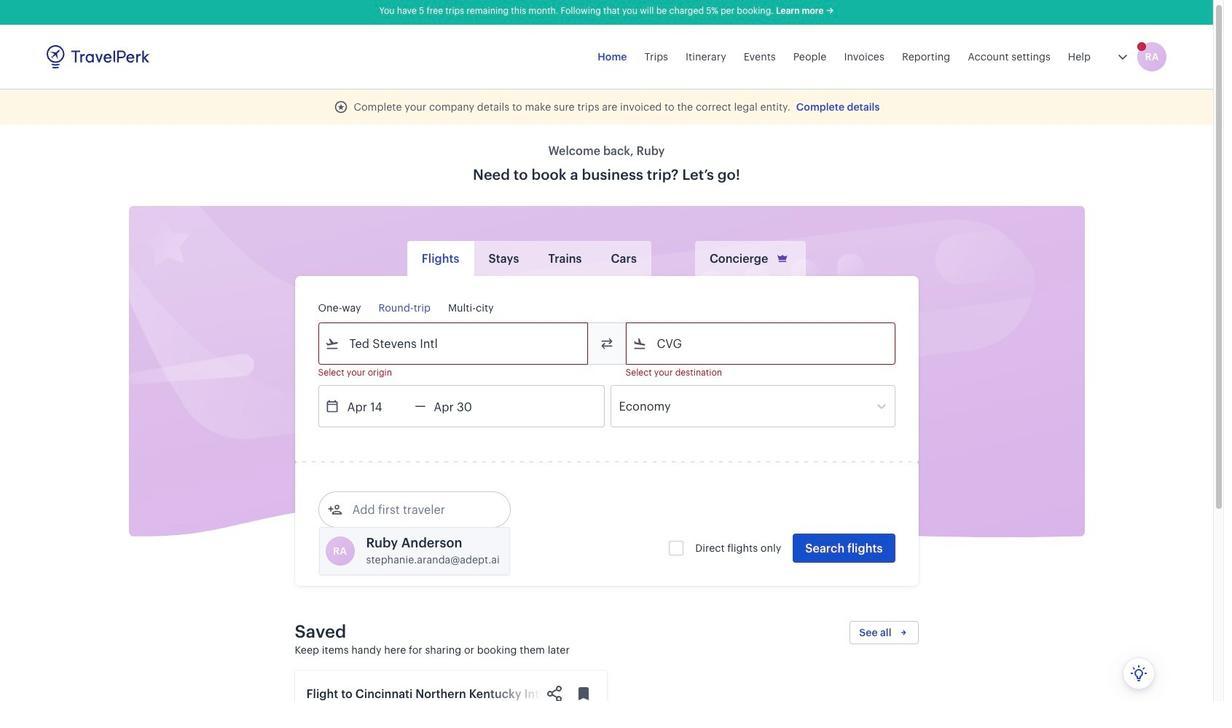 Task type: describe. For each thing, give the bounding box(es) containing it.
Return text field
[[426, 386, 501, 427]]

Depart text field
[[339, 386, 415, 427]]

From search field
[[339, 332, 568, 356]]



Task type: locate. For each thing, give the bounding box(es) containing it.
To search field
[[647, 332, 875, 356]]

Add first traveler search field
[[342, 498, 494, 522]]



